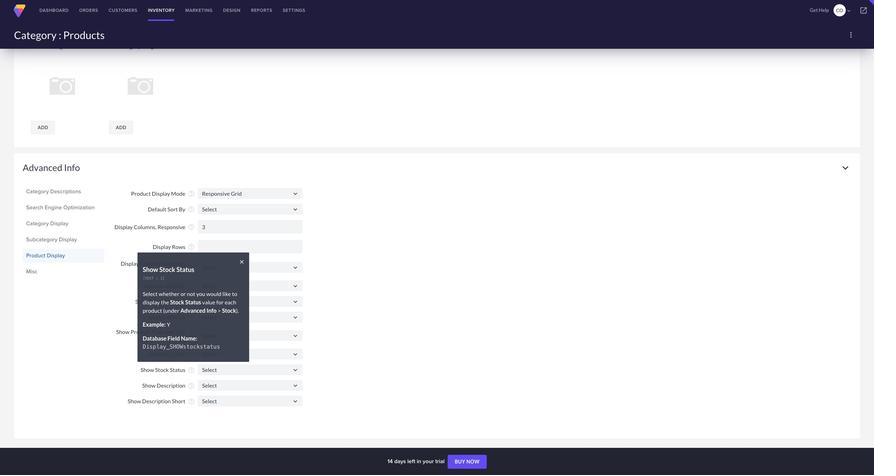 Task type: vqa. For each thing, say whether or not it's contained in the screenshot.
products within the Display Featured Products Only help_outline
yes



Task type: describe. For each thing, give the bounding box(es) containing it.
description for short
[[142, 399, 171, 405]]

sort
[[167, 206, 178, 213]]

add for banner
[[38, 125, 48, 130]]

display down subcategory display
[[47, 252, 65, 260]]

9  from the top
[[292, 367, 299, 374]]

image for banner image
[[51, 43, 66, 49]]

category images
[[23, 21, 90, 32]]

1 vertical spatial status
[[185, 299, 201, 306]]

display_showstockstatus
[[143, 344, 220, 351]]

more_vert button
[[844, 28, 858, 42]]

mode
[[171, 191, 185, 197]]

and
[[165, 329, 174, 336]]

list
[[163, 314, 172, 321]]

like
[[222, 291, 231, 298]]

show for show description short help_outline
[[128, 399, 141, 405]]

select whether or not you would like to display the
[[143, 291, 237, 306]]

add link for subcategory
[[109, 121, 133, 135]]

info for advanced info > stock ).
[[207, 308, 217, 314]]

product
[[143, 308, 162, 314]]

display columns, responsive help_outline
[[114, 224, 195, 231]]


[[846, 8, 852, 14]]

get help
[[810, 7, 829, 13]]

14
[[387, 458, 393, 466]]

display inside display rows help_outline
[[153, 244, 171, 251]]

show stock status [text : 1]
[[143, 266, 194, 281]]

help_outline inside the default sort by help_outline
[[188, 206, 195, 213]]

marketing
[[185, 7, 213, 14]]

availability
[[158, 283, 185, 290]]

more_vert
[[847, 31, 855, 39]]

y
[[167, 322, 170, 328]]

you
[[164, 352, 173, 358]]

subcategory display link
[[26, 234, 101, 246]]

stock inside "show stock status [text : 1]"
[[159, 266, 175, 274]]

by
[[179, 206, 185, 213]]

orders
[[79, 7, 98, 14]]

advanced info
[[23, 162, 80, 173]]

show stock status
[[141, 367, 185, 374]]

 for show list price help_outline
[[292, 314, 299, 322]]

help_outline inside show you save help_outline
[[188, 352, 195, 359]]

design
[[223, 7, 241, 14]]

buy
[[455, 460, 465, 466]]

buy now
[[455, 460, 480, 466]]

advanced for advanced info
[[23, 162, 62, 173]]

help_outline inside show availability help_outline
[[188, 283, 195, 290]]

database
[[143, 336, 166, 342]]

to
[[232, 291, 237, 298]]

you
[[196, 291, 205, 298]]

days
[[394, 458, 406, 466]]

sale
[[175, 329, 185, 336]]

1]
[[160, 277, 165, 281]]

show for show description help_outline
[[142, 383, 156, 390]]

search
[[26, 204, 43, 212]]

help_outline inside show description help_outline
[[188, 383, 195, 390]]

default sort by help_outline
[[148, 206, 195, 213]]

show for show product price and sale price help_outline
[[116, 329, 130, 336]]

stock status
[[170, 299, 201, 306]]

customers
[[109, 7, 137, 14]]

 for default sort by help_outline
[[292, 206, 299, 213]]

help_outline inside show reward points help_outline
[[188, 299, 195, 306]]

status for show stock status [text : 1]
[[176, 266, 194, 274]]

product inside show product price and sale price help_outline
[[131, 329, 150, 336]]

advanced info > stock ).
[[180, 308, 239, 314]]

product display link
[[26, 250, 101, 262]]

 for display featured products only help_outline
[[292, 264, 299, 272]]

dashboard link
[[34, 0, 74, 21]]

show you save help_outline
[[149, 352, 195, 359]]

database field name: display_showstockstatus
[[143, 336, 220, 351]]

category descriptions link
[[26, 186, 101, 198]]

[text
[[143, 277, 154, 281]]

product display mode help_outline
[[131, 191, 195, 198]]

display inside display columns, responsive help_outline
[[114, 224, 133, 231]]

field
[[168, 336, 180, 342]]

show description short help_outline
[[128, 399, 195, 406]]

display inside 'link'
[[50, 220, 68, 228]]

products for :
[[63, 29, 105, 41]]

show for show stock status [text : 1]
[[143, 266, 158, 274]]

columns,
[[134, 224, 156, 231]]

co 
[[836, 7, 852, 14]]

help_outline inside display columns, responsive help_outline
[[188, 224, 195, 231]]

dashboard
[[39, 7, 69, 14]]

subcategory display
[[26, 236, 77, 244]]

display featured products only help_outline
[[121, 261, 195, 275]]

your
[[423, 458, 434, 466]]

featured
[[140, 261, 162, 267]]

reports
[[251, 7, 272, 14]]

default
[[148, 206, 166, 213]]

show for show availability help_outline
[[144, 283, 157, 290]]

0 horizontal spatial :
[[59, 29, 61, 41]]

the
[[161, 299, 169, 306]]

help_outline inside show product price and sale price help_outline
[[188, 333, 195, 340]]

category display
[[26, 220, 68, 228]]



Task type: locate. For each thing, give the bounding box(es) containing it.
show inside show description short help_outline
[[128, 399, 141, 405]]

would
[[206, 291, 221, 298]]

1 vertical spatial subcategory
[[26, 236, 57, 244]]

3  from the top
[[292, 264, 299, 272]]

category for category : products
[[14, 29, 57, 41]]

1 vertical spatial expand_more
[[840, 162, 851, 174]]

help_outline right short at the bottom
[[188, 399, 195, 406]]

0 vertical spatial products
[[63, 29, 105, 41]]

products inside display featured products only help_outline
[[163, 261, 185, 267]]

show inside "show stock status [text : 1]"
[[143, 266, 158, 274]]

product inside product display mode help_outline
[[131, 191, 151, 197]]

1 horizontal spatial image
[[142, 43, 157, 49]]

left
[[407, 458, 415, 466]]

advanced up category descriptions
[[23, 162, 62, 173]]

display down category display 'link'
[[59, 236, 77, 244]]

0 vertical spatial expand_more
[[840, 21, 851, 33]]

display left featured
[[121, 261, 139, 267]]

subcategory for subcategory display
[[26, 236, 57, 244]]

display
[[143, 299, 160, 306]]

misc
[[26, 268, 37, 276]]

0 vertical spatial description
[[157, 383, 185, 390]]

optimization
[[63, 204, 95, 212]]

 for show availability help_outline
[[292, 283, 299, 290]]

description down show description help_outline
[[142, 399, 171, 405]]

value for each product (under
[[143, 299, 236, 314]]

1 vertical spatial description
[[142, 399, 171, 405]]

product for product display mode help_outline
[[131, 191, 151, 197]]

8 help_outline from the top
[[188, 315, 195, 322]]

advanced for advanced info > stock ).
[[180, 308, 205, 314]]

description inside show description help_outline
[[157, 383, 185, 390]]

show inside show you save help_outline
[[149, 352, 163, 358]]

help
[[819, 7, 829, 13]]

category : products
[[14, 29, 105, 41]]

0 horizontal spatial products
[[63, 29, 105, 41]]

only
[[174, 268, 185, 275]]

price up display_showstockstatus
[[173, 337, 185, 344]]

product display
[[26, 252, 65, 260]]

display up default
[[152, 191, 170, 197]]

2 vertical spatial price
[[173, 337, 185, 344]]

co
[[836, 7, 843, 13]]

descriptions
[[50, 188, 81, 196]]

price inside the show list price help_outline
[[173, 314, 185, 321]]

banner
[[32, 43, 50, 49]]

help_outline down value for each product (under
[[188, 315, 195, 322]]

info
[[64, 162, 80, 173], [207, 308, 217, 314]]

1 vertical spatial price
[[151, 329, 164, 336]]

1 image from the left
[[51, 43, 66, 49]]

misc link
[[26, 266, 101, 278]]


[[859, 6, 868, 15]]

show for show stock status
[[141, 367, 154, 374]]

2 vertical spatial product
[[131, 329, 150, 336]]

category display link
[[26, 218, 101, 230]]

help_outline inside display featured products only help_outline
[[188, 265, 195, 272]]

0 horizontal spatial add
[[38, 125, 48, 130]]

help_outline right mode
[[188, 191, 195, 198]]

show for show reward points help_outline
[[135, 299, 149, 305]]

).
[[236, 308, 239, 314]]

4  from the top
[[292, 283, 299, 290]]

images
[[61, 21, 90, 32]]

price for help_outline
[[173, 314, 185, 321]]

0 vertical spatial status
[[176, 266, 194, 274]]

 for show you save help_outline
[[292, 351, 299, 359]]

1 horizontal spatial info
[[207, 308, 217, 314]]

12 help_outline from the top
[[188, 383, 195, 390]]

0 horizontal spatial info
[[64, 162, 80, 173]]

price down the (under
[[173, 314, 185, 321]]

image for subcategory image
[[142, 43, 157, 49]]

1 horizontal spatial subcategory
[[110, 43, 141, 49]]

in
[[417, 458, 421, 466]]

each
[[225, 299, 236, 306]]

add for subcategory
[[116, 125, 126, 130]]

1 vertical spatial products
[[163, 261, 185, 267]]

value
[[202, 299, 215, 306]]

display
[[152, 191, 170, 197], [50, 220, 68, 228], [114, 224, 133, 231], [59, 236, 77, 244], [153, 244, 171, 251], [47, 252, 65, 260], [121, 261, 139, 267]]

0 vertical spatial product
[[131, 191, 151, 197]]

for
[[216, 299, 224, 306]]

products up only
[[163, 261, 185, 267]]

0 horizontal spatial add link
[[31, 121, 55, 135]]

product down example:
[[131, 329, 150, 336]]

show availability help_outline
[[144, 283, 195, 290]]

help_outline inside the show list price help_outline
[[188, 315, 195, 322]]

3 help_outline from the top
[[188, 224, 195, 231]]

 for show reward points help_outline
[[292, 299, 299, 306]]

1 horizontal spatial add link
[[109, 121, 133, 135]]

show reward points help_outline
[[135, 299, 195, 306]]

stock
[[159, 266, 175, 274], [170, 299, 184, 306], [222, 308, 236, 314], [155, 367, 169, 374]]

reward
[[150, 299, 169, 305]]

 for show description short help_outline
[[292, 398, 299, 406]]

help_outline right save
[[188, 352, 195, 359]]

display down search engine optimization
[[50, 220, 68, 228]]

0 vertical spatial subcategory
[[110, 43, 141, 49]]

1  from the top
[[292, 190, 299, 198]]

4 help_outline from the top
[[188, 244, 195, 251]]

: inside "show stock status [text : 1]"
[[156, 277, 158, 281]]

1 vertical spatial :
[[156, 277, 158, 281]]

expand_more for advanced info
[[840, 162, 851, 174]]

price down example: y
[[151, 329, 164, 336]]

display rows help_outline
[[153, 244, 195, 251]]

0 horizontal spatial subcategory
[[26, 236, 57, 244]]

now
[[466, 460, 480, 466]]

price for and
[[151, 329, 164, 336]]

help_outline inside display rows help_outline
[[188, 244, 195, 251]]

None text field
[[198, 188, 303, 199], [198, 204, 303, 215], [198, 312, 303, 323], [198, 365, 303, 376], [198, 381, 303, 391], [198, 396, 303, 407], [198, 188, 303, 199], [198, 204, 303, 215], [198, 312, 303, 323], [198, 365, 303, 376], [198, 381, 303, 391], [198, 396, 303, 407]]

advanced down 'stock status'
[[180, 308, 205, 314]]

display inside display featured products only help_outline
[[121, 261, 139, 267]]

description inside show description short help_outline
[[142, 399, 171, 405]]

11 help_outline from the top
[[188, 367, 195, 374]]

stock down the you
[[155, 367, 169, 374]]

add
[[38, 125, 48, 130], [116, 125, 126, 130]]

info left >
[[207, 308, 217, 314]]

price
[[173, 314, 185, 321], [151, 329, 164, 336], [173, 337, 185, 344]]

display left columns,
[[114, 224, 133, 231]]

help_outline inside show description short help_outline
[[188, 399, 195, 406]]

13 help_outline from the top
[[188, 399, 195, 406]]

1 vertical spatial product
[[26, 252, 45, 260]]

help_outline down not
[[188, 299, 195, 306]]

search engine optimization link
[[26, 202, 101, 214]]

10 help_outline from the top
[[188, 352, 195, 359]]

or
[[180, 291, 186, 298]]

2  from the top
[[292, 206, 299, 213]]

help_outline right "rows"
[[188, 244, 195, 251]]

1 horizontal spatial :
[[156, 277, 158, 281]]

1 horizontal spatial advanced
[[180, 308, 205, 314]]

product up the misc
[[26, 252, 45, 260]]

search engine optimization
[[26, 204, 95, 212]]

products down orders
[[63, 29, 105, 41]]

1 help_outline from the top
[[188, 191, 195, 198]]

short
[[172, 399, 185, 405]]

show
[[143, 266, 158, 274], [144, 283, 157, 290], [135, 299, 149, 305], [148, 314, 162, 321], [116, 329, 130, 336], [149, 352, 163, 358], [141, 367, 154, 374], [142, 383, 156, 390], [128, 399, 141, 405]]

6  from the top
[[292, 314, 299, 322]]

category descriptions
[[26, 188, 81, 196]]

(under
[[163, 308, 179, 314]]

example: y
[[143, 322, 170, 328]]

example:
[[143, 322, 166, 328]]

0 vertical spatial :
[[59, 29, 61, 41]]

description for help_outline
[[157, 383, 185, 390]]

>
[[218, 308, 221, 314]]

category
[[23, 21, 60, 32], [14, 29, 57, 41], [26, 188, 49, 196], [26, 220, 49, 228]]

show inside show description help_outline
[[142, 383, 156, 390]]

category for category descriptions
[[26, 188, 49, 196]]

help_outline right sale at the left bottom of the page
[[188, 333, 195, 340]]

10  from the top
[[292, 383, 299, 390]]

show inside the show list price help_outline
[[148, 314, 162, 321]]

1 add from the left
[[38, 125, 48, 130]]

status inside "show stock status [text : 1]"
[[176, 266, 194, 274]]

show inside show product price and sale price help_outline
[[116, 329, 130, 336]]

2 add from the left
[[116, 125, 126, 130]]

info up descriptions
[[64, 162, 80, 173]]

description
[[157, 383, 185, 390], [142, 399, 171, 405]]

1 expand_more from the top
[[840, 21, 851, 33]]

get
[[810, 7, 818, 13]]

show inside show reward points help_outline
[[135, 299, 149, 305]]

subcategory for subcategory image
[[110, 43, 141, 49]]

select
[[143, 291, 158, 298]]

: up banner image
[[59, 29, 61, 41]]

show for show you save help_outline
[[149, 352, 163, 358]]

None text field
[[198, 262, 303, 273], [198, 281, 303, 292], [198, 297, 303, 307], [198, 331, 303, 342], [198, 349, 303, 360], [198, 262, 303, 273], [198, 281, 303, 292], [198, 297, 303, 307], [198, 331, 303, 342], [198, 349, 303, 360]]

status up the availability
[[176, 266, 194, 274]]

points
[[170, 299, 185, 305]]

category for category display
[[26, 220, 49, 228]]

show description help_outline
[[142, 383, 195, 390]]

help_outline right only
[[188, 265, 195, 272]]

whether
[[159, 291, 179, 298]]

status down not
[[185, 299, 201, 306]]

help_outline down show you save help_outline on the bottom of the page
[[188, 367, 195, 374]]

display left "rows"
[[153, 244, 171, 251]]

trial
[[435, 458, 445, 466]]

expand_more for category images
[[840, 21, 851, 33]]

add link for banner
[[31, 121, 55, 135]]

help_outline up not
[[188, 283, 195, 290]]

0 horizontal spatial advanced
[[23, 162, 62, 173]]

2 vertical spatial status
[[170, 367, 185, 374]]

 for product display mode help_outline
[[292, 190, 299, 198]]

engine
[[45, 204, 62, 212]]

 for show description help_outline
[[292, 383, 299, 390]]

rows
[[172, 244, 185, 251]]

stock up 1]
[[159, 266, 175, 274]]

product for product display
[[26, 252, 45, 260]]

inventory
[[148, 7, 175, 14]]

save
[[174, 352, 185, 358]]

show inside show availability help_outline
[[144, 283, 157, 290]]

buy now link
[[448, 456, 487, 470]]

9 help_outline from the top
[[188, 333, 195, 340]]

description up short at the bottom
[[157, 383, 185, 390]]

2 image from the left
[[142, 43, 157, 49]]

status down save
[[170, 367, 185, 374]]

product up default
[[131, 191, 151, 197]]

settings
[[283, 7, 305, 14]]

help_outline up show description short help_outline
[[188, 383, 195, 390]]

6 help_outline from the top
[[188, 283, 195, 290]]

8  from the top
[[292, 351, 299, 359]]

None number field
[[198, 220, 303, 234], [198, 240, 303, 254], [198, 220, 303, 234], [198, 240, 303, 254]]

2 add link from the left
[[109, 121, 133, 135]]

help_outline right by
[[188, 206, 195, 213]]

help_outline inside product display mode help_outline
[[188, 191, 195, 198]]

5  from the top
[[292, 299, 299, 306]]

14 days left in your trial
[[387, 458, 446, 466]]

products
[[63, 29, 105, 41], [163, 261, 185, 267]]

7 help_outline from the top
[[188, 299, 195, 306]]

category inside 'link'
[[26, 220, 49, 228]]

info for advanced info
[[64, 162, 80, 173]]

0 vertical spatial price
[[173, 314, 185, 321]]

5 help_outline from the top
[[188, 265, 195, 272]]

2 help_outline from the top
[[188, 206, 195, 213]]

: left 1]
[[156, 277, 158, 281]]

category for category images
[[23, 21, 60, 32]]

show list price help_outline
[[148, 314, 195, 322]]

0 horizontal spatial image
[[51, 43, 66, 49]]

show for show list price help_outline
[[148, 314, 162, 321]]

products for featured
[[163, 261, 185, 267]]

display inside product display mode help_outline
[[152, 191, 170, 197]]

stock down each
[[222, 308, 236, 314]]

0 vertical spatial info
[[64, 162, 80, 173]]

stock up the (under
[[170, 299, 184, 306]]

 link
[[853, 0, 874, 21]]

1 add link from the left
[[31, 121, 55, 135]]

2 expand_more from the top
[[840, 162, 851, 174]]

show product price and sale price help_outline
[[116, 329, 195, 344]]

0 vertical spatial advanced
[[23, 162, 62, 173]]

11  from the top
[[292, 398, 299, 406]]

1 vertical spatial info
[[207, 308, 217, 314]]

7  from the top
[[292, 333, 299, 340]]

name:
[[181, 336, 197, 342]]

 for show product price and sale price help_outline
[[292, 333, 299, 340]]

image
[[51, 43, 66, 49], [142, 43, 157, 49]]

1 horizontal spatial products
[[163, 261, 185, 267]]

1 vertical spatial advanced
[[180, 308, 205, 314]]

add link
[[31, 121, 55, 135], [109, 121, 133, 135]]

1 horizontal spatial add
[[116, 125, 126, 130]]

status for show stock status
[[170, 367, 185, 374]]

help_outline right responsive
[[188, 224, 195, 231]]



